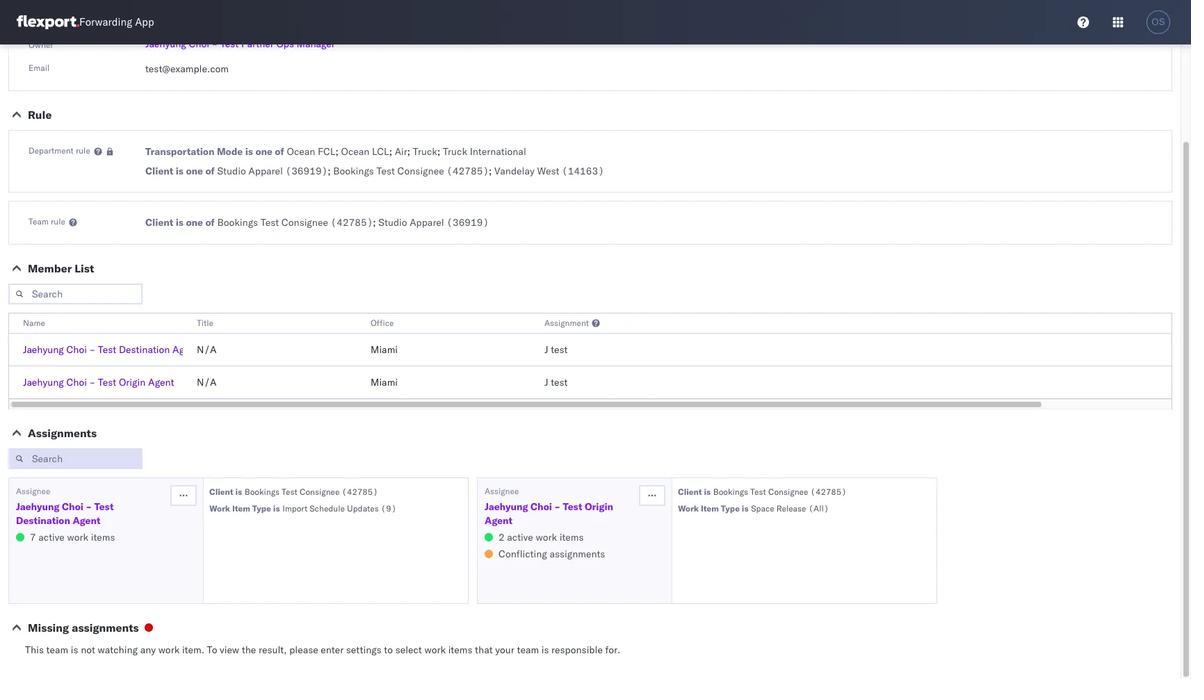 Task type: vqa. For each thing, say whether or not it's contained in the screenshot.
Vandelay
yes



Task type: locate. For each thing, give the bounding box(es) containing it.
1 vertical spatial origin
[[585, 501, 614, 514]]

2 active from the left
[[507, 532, 534, 544]]

1 vertical spatial apparel
[[410, 216, 444, 229]]

apparel down studio apparel (36919) ; bookings test consignee (42785) ; vandelay west (14163)
[[410, 216, 444, 229]]

(all)
[[809, 504, 830, 514]]

items down "assignee jaehyung choi - test destination agent" at the left bottom of the page
[[91, 532, 115, 544]]

one
[[256, 145, 273, 158], [186, 165, 203, 177], [186, 216, 203, 229]]

1 horizontal spatial active
[[507, 532, 534, 544]]

1 item from the left
[[232, 504, 250, 514]]

choi up 7 active work items
[[62, 501, 83, 514]]

items up conflicting assignments
[[560, 532, 584, 544]]

list
[[75, 262, 94, 276]]

department rule
[[29, 145, 90, 156]]

(42785)
[[447, 165, 489, 177], [331, 216, 373, 229], [342, 487, 378, 498], [811, 487, 847, 498]]

bookings
[[333, 165, 374, 177], [217, 216, 258, 229], [245, 487, 280, 498], [714, 487, 749, 498]]

agent up 7 active work items
[[73, 515, 100, 527]]

1 active from the left
[[38, 532, 65, 544]]

client is bookings test consignee (42785) for jaehyung choi - test destination agent
[[209, 487, 378, 498]]

1 vertical spatial j
[[545, 376, 549, 389]]

type for jaehyung choi - test destination agent
[[252, 504, 271, 514]]

0 vertical spatial j
[[545, 344, 549, 356]]

2 vertical spatial of
[[206, 216, 215, 229]]

studio
[[217, 165, 246, 177], [379, 216, 407, 229]]

client is bookings test consignee (42785)
[[209, 487, 378, 498], [678, 487, 847, 498]]

work
[[209, 504, 230, 514], [678, 504, 699, 514]]

0 horizontal spatial ocean
[[287, 145, 316, 158]]

0 vertical spatial apparel
[[249, 165, 283, 177]]

0 horizontal spatial work item type is
[[209, 504, 280, 514]]

- up 7 active work items
[[86, 501, 92, 514]]

studio apparel (36919) ; bookings test consignee (42785) ; vandelay west (14163)
[[217, 165, 605, 177]]

1 horizontal spatial assignments
[[550, 548, 606, 561]]

jaehyung up 7
[[16, 501, 60, 514]]

client is bookings test consignee (42785) for jaehyung choi - test origin agent
[[678, 487, 847, 498]]

0 vertical spatial assignments
[[550, 548, 606, 561]]

team
[[46, 644, 68, 657], [517, 644, 539, 657]]

items left that
[[449, 644, 473, 657]]

2 n/a from the top
[[197, 376, 217, 389]]

assignments
[[550, 548, 606, 561], [72, 621, 139, 635]]

of for bookings test consignee (42785)
[[206, 216, 215, 229]]

1 vertical spatial miami
[[371, 376, 398, 389]]

agent inside the assignee jaehyung choi - test origin agent
[[485, 515, 513, 527]]

0 horizontal spatial destination
[[16, 515, 70, 527]]

1 horizontal spatial work item type is
[[678, 504, 749, 514]]

rule right team
[[51, 216, 65, 227]]

1 j from the top
[[545, 344, 549, 356]]

type left space
[[721, 504, 740, 514]]

1 miami from the top
[[371, 344, 398, 356]]

0 vertical spatial studio
[[217, 165, 246, 177]]

assignments down 2 active work items
[[550, 548, 606, 561]]

jaehyung down name
[[23, 344, 64, 356]]

of for studio apparel (36919)
[[206, 165, 215, 177]]

2 j test from the top
[[545, 376, 568, 389]]

origin down "jaehyung choi - test destination agent n/a"
[[119, 376, 146, 389]]

of
[[275, 145, 284, 158], [206, 165, 215, 177], [206, 216, 215, 229]]

1 horizontal spatial apparel
[[410, 216, 444, 229]]

items for 2 active work items
[[560, 532, 584, 544]]

assignee jaehyung choi - test origin agent
[[485, 486, 614, 527]]

team rule
[[29, 216, 65, 227]]

agent down title
[[173, 344, 199, 356]]

title
[[197, 318, 214, 328]]

item left import
[[232, 504, 250, 514]]

1 horizontal spatial client is bookings test consignee (42785)
[[678, 487, 847, 498]]

(36919)
[[286, 165, 328, 177], [447, 216, 489, 229]]

consignee
[[398, 165, 444, 177], [282, 216, 328, 229], [300, 487, 340, 498], [769, 487, 809, 498]]

team right the your
[[517, 644, 539, 657]]

fcl
[[318, 145, 336, 158]]

- up test@example.com
[[212, 38, 218, 50]]

truck
[[413, 145, 438, 158], [443, 145, 468, 158]]

conflicting assignments
[[499, 548, 606, 561]]

0 horizontal spatial type
[[252, 504, 271, 514]]

1 horizontal spatial ocean
[[341, 145, 370, 158]]

assignee up the 2
[[485, 486, 519, 497]]

0 vertical spatial miami
[[371, 344, 398, 356]]

assignments for conflicting assignments
[[550, 548, 606, 561]]

work
[[67, 532, 88, 544], [536, 532, 557, 544], [158, 644, 180, 657], [425, 644, 446, 657]]

1 work from the left
[[209, 504, 230, 514]]

assignments
[[28, 427, 97, 440]]

assignee inside the assignee jaehyung choi - test origin agent
[[485, 486, 519, 497]]

-
[[212, 38, 218, 50], [89, 344, 95, 356], [89, 376, 95, 389], [86, 501, 92, 514], [555, 501, 561, 514]]

active
[[38, 532, 65, 544], [507, 532, 534, 544]]

7
[[30, 532, 36, 544]]

choi up jaehyung choi - test origin agent
[[66, 344, 87, 356]]

1 horizontal spatial type
[[721, 504, 740, 514]]

test inside "assignee jaehyung choi - test destination agent"
[[94, 501, 114, 514]]

enter
[[321, 644, 344, 657]]

1 type from the left
[[252, 504, 271, 514]]

0 horizontal spatial client is bookings test consignee (42785)
[[209, 487, 378, 498]]

jaehyung choi - test destination agent link
[[23, 344, 199, 356], [16, 500, 169, 528]]

0 vertical spatial jaehyung choi - test origin agent link
[[23, 376, 174, 389]]

jaehyung down app
[[145, 38, 186, 50]]

assignments up watching
[[72, 621, 139, 635]]

1 vertical spatial assignments
[[72, 621, 139, 635]]

destination up jaehyung choi - test origin agent
[[119, 344, 170, 356]]

2 client is bookings test consignee (42785) from the left
[[678, 487, 847, 498]]

missing
[[28, 621, 69, 635]]

1 vertical spatial j test
[[545, 376, 568, 389]]

items
[[91, 532, 115, 544], [560, 532, 584, 544], [449, 644, 473, 657]]

1 vertical spatial rule
[[51, 216, 65, 227]]

1 client is bookings test consignee (42785) from the left
[[209, 487, 378, 498]]

1 horizontal spatial team
[[517, 644, 539, 657]]

2 work from the left
[[678, 504, 699, 514]]

1 vertical spatial destination
[[16, 515, 70, 527]]

destination up 7
[[16, 515, 70, 527]]

- up 2 active work items
[[555, 501, 561, 514]]

flexport. image
[[17, 15, 79, 29]]

1 vertical spatial of
[[206, 165, 215, 177]]

0 horizontal spatial origin
[[119, 376, 146, 389]]

work item type is left import
[[209, 504, 280, 514]]

studio down mode
[[217, 165, 246, 177]]

;
[[336, 145, 339, 158], [389, 145, 392, 158], [408, 145, 411, 158], [438, 145, 441, 158], [328, 165, 331, 177], [489, 165, 492, 177], [373, 216, 376, 229]]

- up jaehyung choi - test origin agent
[[89, 344, 95, 356]]

0 horizontal spatial apparel
[[249, 165, 283, 177]]

origin
[[119, 376, 146, 389], [585, 501, 614, 514]]

type left import
[[252, 504, 271, 514]]

0 horizontal spatial item
[[232, 504, 250, 514]]

ocean left lcl
[[341, 145, 370, 158]]

0 horizontal spatial jaehyung choi - test origin agent link
[[23, 376, 174, 389]]

0 horizontal spatial work
[[209, 504, 230, 514]]

one for studio apparel (36919)
[[186, 165, 203, 177]]

1 vertical spatial test
[[551, 376, 568, 389]]

jaehyung up the 2
[[485, 501, 528, 514]]

1 horizontal spatial (36919)
[[447, 216, 489, 229]]

origin up conflicting assignments
[[585, 501, 614, 514]]

0 vertical spatial (36919)
[[286, 165, 328, 177]]

work item type is
[[209, 504, 280, 514], [678, 504, 749, 514]]

0 vertical spatial rule
[[76, 145, 90, 156]]

0 vertical spatial n/a
[[197, 344, 217, 356]]

active right 7
[[38, 532, 65, 544]]

jaehyung up the assignments
[[23, 376, 64, 389]]

2 miami from the top
[[371, 376, 398, 389]]

2
[[499, 532, 505, 544]]

test
[[551, 344, 568, 356], [551, 376, 568, 389]]

type
[[252, 504, 271, 514], [721, 504, 740, 514]]

assignee for jaehyung choi - test destination agent
[[16, 486, 50, 497]]

1 vertical spatial one
[[186, 165, 203, 177]]

ocean left fcl
[[287, 145, 316, 158]]

truck left "international"
[[443, 145, 468, 158]]

rule right department
[[76, 145, 90, 156]]

active up conflicting
[[507, 532, 534, 544]]

- down "jaehyung choi - test destination agent n/a"
[[89, 376, 95, 389]]

j
[[545, 344, 549, 356], [545, 376, 549, 389]]

jaehyung choi - test origin agent link down "jaehyung choi - test destination agent n/a"
[[23, 376, 174, 389]]

2 horizontal spatial items
[[560, 532, 584, 544]]

work up conflicting assignments
[[536, 532, 557, 544]]

n/a
[[197, 344, 217, 356], [197, 376, 217, 389]]

test
[[220, 38, 239, 50], [377, 165, 395, 177], [261, 216, 279, 229], [98, 344, 116, 356], [98, 376, 116, 389], [282, 487, 298, 498], [751, 487, 767, 498], [94, 501, 114, 514], [563, 501, 583, 514]]

2 work item type is from the left
[[678, 504, 749, 514]]

manager
[[297, 38, 335, 50]]

jaehyung choi - test destination agent link up 7 active work items
[[16, 500, 169, 528]]

choi up 2 active work items
[[531, 501, 552, 514]]

rule for department rule
[[76, 145, 90, 156]]

0 horizontal spatial truck
[[413, 145, 438, 158]]

truck right air
[[413, 145, 438, 158]]

0 horizontal spatial (36919)
[[286, 165, 328, 177]]

1 horizontal spatial assignee
[[485, 486, 519, 497]]

owner
[[29, 40, 53, 50]]

is
[[245, 145, 253, 158], [176, 165, 184, 177], [176, 216, 184, 229], [236, 487, 242, 498], [704, 487, 711, 498], [273, 504, 280, 514], [742, 504, 749, 514], [71, 644, 78, 657], [542, 644, 549, 657]]

0 horizontal spatial rule
[[51, 216, 65, 227]]

0 horizontal spatial team
[[46, 644, 68, 657]]

0 vertical spatial client is one of
[[145, 165, 215, 177]]

2 assignee from the left
[[485, 486, 519, 497]]

space release (all)
[[752, 504, 830, 514]]

jaehyung
[[145, 38, 186, 50], [23, 344, 64, 356], [23, 376, 64, 389], [16, 501, 60, 514], [485, 501, 528, 514]]

destination
[[119, 344, 170, 356], [16, 515, 70, 527]]

team right the this
[[46, 644, 68, 657]]

1 horizontal spatial studio
[[379, 216, 407, 229]]

1 horizontal spatial item
[[701, 504, 719, 514]]

jaehyung choi - test destination agent n/a
[[23, 344, 217, 356]]

j test
[[545, 344, 568, 356], [545, 376, 568, 389]]

1 client is one of from the top
[[145, 165, 215, 177]]

2 item from the left
[[701, 504, 719, 514]]

release
[[777, 504, 807, 514]]

miami
[[371, 344, 398, 356], [371, 376, 398, 389]]

1 horizontal spatial origin
[[585, 501, 614, 514]]

1 assignee from the left
[[16, 486, 50, 497]]

2 client is one of from the top
[[145, 216, 215, 229]]

1 j test from the top
[[545, 344, 568, 356]]

ocean
[[287, 145, 316, 158], [341, 145, 370, 158]]

1 horizontal spatial destination
[[119, 344, 170, 356]]

1 horizontal spatial truck
[[443, 145, 468, 158]]

2 test from the top
[[551, 376, 568, 389]]

assignee inside "assignee jaehyung choi - test destination agent"
[[16, 486, 50, 497]]

jaehyung inside the assignee jaehyung choi - test origin agent
[[485, 501, 528, 514]]

0 vertical spatial test
[[551, 344, 568, 356]]

0 horizontal spatial active
[[38, 532, 65, 544]]

1 vertical spatial client is one of
[[145, 216, 215, 229]]

jaehyung choi - test partner ops manager link
[[145, 38, 335, 50]]

2 vertical spatial one
[[186, 216, 203, 229]]

2 j from the top
[[545, 376, 549, 389]]

1 horizontal spatial work
[[678, 504, 699, 514]]

client is bookings test consignee (42785) up space
[[678, 487, 847, 498]]

apparel down transportation mode is one of
[[249, 165, 283, 177]]

1 work item type is from the left
[[209, 504, 280, 514]]

0 vertical spatial j test
[[545, 344, 568, 356]]

client
[[145, 165, 173, 177], [145, 216, 173, 229], [209, 487, 233, 498], [678, 487, 702, 498]]

1 vertical spatial n/a
[[197, 376, 217, 389]]

choi up test@example.com
[[189, 38, 209, 50]]

agent up the 2
[[485, 515, 513, 527]]

1 n/a from the top
[[197, 344, 217, 356]]

item
[[232, 504, 250, 514], [701, 504, 719, 514]]

0 horizontal spatial assignee
[[16, 486, 50, 497]]

1 vertical spatial jaehyung choi - test origin agent link
[[485, 500, 638, 528]]

choi for origin
[[66, 376, 87, 389]]

partner
[[241, 38, 274, 50]]

apparel
[[249, 165, 283, 177], [410, 216, 444, 229]]

1 vertical spatial (36919)
[[447, 216, 489, 229]]

studio down studio apparel (36919) ; bookings test consignee (42785) ; vandelay west (14163)
[[379, 216, 407, 229]]

0 horizontal spatial items
[[91, 532, 115, 544]]

international
[[470, 145, 527, 158]]

jaehyung choi - test origin agent link up 2 active work items
[[485, 500, 638, 528]]

1 horizontal spatial rule
[[76, 145, 90, 156]]

work item type is left space
[[678, 504, 749, 514]]

2 type from the left
[[721, 504, 740, 514]]

choi up the assignments
[[66, 376, 87, 389]]

client is bookings test consignee (42785) up import
[[209, 487, 378, 498]]

jaehyung choi - test destination agent link up jaehyung choi - test origin agent
[[23, 344, 199, 356]]

any
[[140, 644, 156, 657]]

1 test from the top
[[551, 344, 568, 356]]

0 horizontal spatial assignments
[[72, 621, 139, 635]]

rule
[[76, 145, 90, 156], [51, 216, 65, 227]]

item left space
[[701, 504, 719, 514]]

1 vertical spatial studio
[[379, 216, 407, 229]]

assignee up 7
[[16, 486, 50, 497]]

import
[[283, 504, 308, 514]]

jaehyung choi - test origin agent link
[[23, 376, 174, 389], [485, 500, 638, 528]]

Search text field
[[8, 284, 143, 305]]



Task type: describe. For each thing, give the bounding box(es) containing it.
this team is not watching any work item. to view the result, please enter settings to select work items that your team is responsible for.
[[25, 644, 621, 657]]

missing assignments
[[28, 621, 139, 635]]

0 horizontal spatial studio
[[217, 165, 246, 177]]

work right any
[[158, 644, 180, 657]]

miami for jaehyung choi - test destination agent
[[371, 344, 398, 356]]

- for partner
[[212, 38, 218, 50]]

miami for jaehyung choi - test origin agent
[[371, 376, 398, 389]]

item for jaehyung choi - test destination agent
[[232, 504, 250, 514]]

2 truck from the left
[[443, 145, 468, 158]]

air
[[395, 145, 408, 158]]

rule for team rule
[[51, 216, 65, 227]]

destination inside "assignee jaehyung choi - test destination agent"
[[16, 515, 70, 527]]

watching
[[98, 644, 138, 657]]

items for 7 active work items
[[91, 532, 115, 544]]

jaehyung for jaehyung choi - test partner ops manager
[[145, 38, 186, 50]]

agent inside "assignee jaehyung choi - test destination agent"
[[73, 515, 100, 527]]

conflicting
[[499, 548, 548, 561]]

select
[[396, 644, 422, 657]]

Search text field
[[8, 449, 143, 470]]

member list
[[28, 262, 94, 276]]

work right select at the left bottom of the page
[[425, 644, 446, 657]]

test@example.com
[[145, 63, 229, 75]]

mode
[[217, 145, 243, 158]]

ocean fcl ; ocean lcl ; air ; truck ; truck international
[[287, 145, 527, 158]]

0 vertical spatial jaehyung choi - test destination agent link
[[23, 344, 199, 356]]

app
[[135, 16, 154, 29]]

agent down "jaehyung choi - test destination agent n/a"
[[148, 376, 174, 389]]

choi for destination
[[66, 344, 87, 356]]

client is one of for bookings test consignee (42785)
[[145, 216, 215, 229]]

department
[[29, 145, 74, 156]]

work item type is for jaehyung choi - test destination agent
[[209, 504, 280, 514]]

(14163)
[[562, 165, 605, 177]]

responsible
[[552, 644, 603, 657]]

1 ocean from the left
[[287, 145, 316, 158]]

item.
[[182, 644, 205, 657]]

choi for partner
[[189, 38, 209, 50]]

jaehyung choi - test partner ops manager
[[145, 38, 335, 50]]

1 horizontal spatial jaehyung choi - test origin agent link
[[485, 500, 638, 528]]

item for jaehyung choi - test origin agent
[[701, 504, 719, 514]]

schedule
[[310, 504, 345, 514]]

(9)
[[381, 504, 397, 514]]

jaehyung choi - test origin agent
[[23, 376, 174, 389]]

forwarding
[[79, 16, 132, 29]]

that
[[475, 644, 493, 657]]

active for 7
[[38, 532, 65, 544]]

0 vertical spatial destination
[[119, 344, 170, 356]]

jaehyung inside "assignee jaehyung choi - test destination agent"
[[16, 501, 60, 514]]

j test for jaehyung choi - test destination agent
[[545, 344, 568, 356]]

1 team from the left
[[46, 644, 68, 657]]

assignment
[[545, 318, 589, 328]]

jaehyung for jaehyung choi - test origin agent
[[23, 376, 64, 389]]

to
[[207, 644, 217, 657]]

7 active work items
[[30, 532, 115, 544]]

0 vertical spatial one
[[256, 145, 273, 158]]

updates
[[347, 504, 379, 514]]

rule
[[28, 108, 52, 122]]

view
[[220, 644, 239, 657]]

os
[[1153, 17, 1166, 27]]

vandelay
[[495, 165, 535, 177]]

j for jaehyung choi - test destination agent
[[545, 344, 549, 356]]

1 vertical spatial jaehyung choi - test destination agent link
[[16, 500, 169, 528]]

2 ocean from the left
[[341, 145, 370, 158]]

bookings test consignee (42785) ; studio apparel (36919)
[[217, 216, 489, 229]]

your
[[496, 644, 515, 657]]

ops
[[277, 38, 294, 50]]

office
[[371, 318, 394, 328]]

import schedule updates (9)
[[283, 504, 397, 514]]

work for jaehyung choi - test origin agent
[[678, 504, 699, 514]]

email
[[29, 63, 50, 73]]

work item type is for jaehyung choi - test origin agent
[[678, 504, 749, 514]]

not
[[81, 644, 95, 657]]

lcl
[[372, 145, 389, 158]]

jaehyung for jaehyung choi - test destination agent n/a
[[23, 344, 64, 356]]

0 vertical spatial of
[[275, 145, 284, 158]]

for.
[[606, 644, 621, 657]]

choi inside "assignee jaehyung choi - test destination agent"
[[62, 501, 83, 514]]

os button
[[1143, 6, 1175, 38]]

choi inside the assignee jaehyung choi - test origin agent
[[531, 501, 552, 514]]

settings
[[346, 644, 382, 657]]

2 team from the left
[[517, 644, 539, 657]]

transportation
[[145, 145, 215, 158]]

assignee for jaehyung choi - test origin agent
[[485, 486, 519, 497]]

1 horizontal spatial items
[[449, 644, 473, 657]]

the
[[242, 644, 256, 657]]

1 truck from the left
[[413, 145, 438, 158]]

- inside the assignee jaehyung choi - test origin agent
[[555, 501, 561, 514]]

j for jaehyung choi - test origin agent
[[545, 376, 549, 389]]

0 vertical spatial origin
[[119, 376, 146, 389]]

client is one of for studio apparel (36919)
[[145, 165, 215, 177]]

- inside "assignee jaehyung choi - test destination agent"
[[86, 501, 92, 514]]

test inside the assignee jaehyung choi - test origin agent
[[563, 501, 583, 514]]

west
[[537, 165, 560, 177]]

transportation mode is one of
[[145, 145, 284, 158]]

- for destination
[[89, 344, 95, 356]]

j test for jaehyung choi - test origin agent
[[545, 376, 568, 389]]

assignee jaehyung choi - test destination agent
[[16, 486, 114, 527]]

result,
[[259, 644, 287, 657]]

one for bookings test consignee (42785)
[[186, 216, 203, 229]]

work down "assignee jaehyung choi - test destination agent" at the left bottom of the page
[[67, 532, 88, 544]]

type for jaehyung choi - test origin agent
[[721, 504, 740, 514]]

space
[[752, 504, 775, 514]]

team
[[29, 216, 49, 227]]

2 active work items
[[499, 532, 584, 544]]

test for jaehyung choi - test destination agent
[[551, 344, 568, 356]]

forwarding app
[[79, 16, 154, 29]]

forwarding app link
[[17, 15, 154, 29]]

please
[[290, 644, 318, 657]]

name
[[23, 318, 45, 328]]

- for origin
[[89, 376, 95, 389]]

test for jaehyung choi - test origin agent
[[551, 376, 568, 389]]

member
[[28, 262, 72, 276]]

work for jaehyung choi - test destination agent
[[209, 504, 230, 514]]

to
[[384, 644, 393, 657]]

active for 2
[[507, 532, 534, 544]]

origin inside the assignee jaehyung choi - test origin agent
[[585, 501, 614, 514]]

assignments for missing assignments
[[72, 621, 139, 635]]

this
[[25, 644, 44, 657]]



